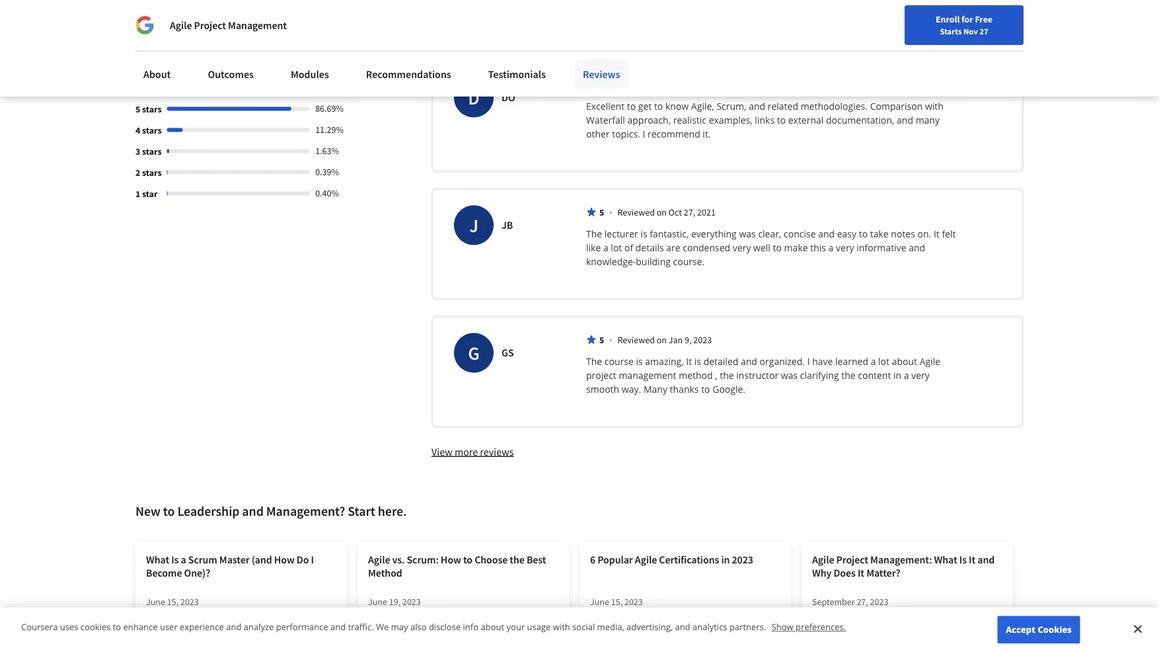 Task type: locate. For each thing, give the bounding box(es) containing it.
jan
[[669, 334, 683, 345]]

1 horizontal spatial was
[[782, 369, 798, 381]]

0 vertical spatial project
[[194, 19, 226, 32]]

0 horizontal spatial project
[[194, 19, 226, 32]]

free
[[976, 13, 993, 25]]

how left do
[[274, 553, 295, 566]]

2 on from the top
[[657, 206, 667, 218]]

1 on from the top
[[657, 78, 667, 90]]

reviewed up the course on the bottom of page
[[618, 334, 655, 345]]

1 vertical spatial was
[[782, 369, 798, 381]]

agile inside the course is amazing, it is detailed and organized. i have learned a lot about agile project management method , the instructor was clarifying the content in a very smooth way. many thanks to google.
[[920, 355, 941, 367]]

· down the "19,"
[[395, 612, 397, 624]]

6 popular agile certifications in 2023
[[591, 553, 754, 566]]

the inside the lecturer is fantastic, everything was clear, concise and easy to take notes on. it felt like a lot of details are condensed very well to make this a very informative and knowledge-building course.
[[587, 227, 603, 240]]

lot left of
[[611, 241, 623, 254]]

accept cookies
[[1007, 624, 1073, 635]]

2 is from the left
[[960, 553, 968, 566]]

about right learned
[[893, 355, 918, 367]]

None search field
[[188, 8, 506, 35]]

i inside what is a scrum master (and how do i become one)?
[[311, 553, 314, 566]]

1 vertical spatial 27,
[[857, 596, 869, 608]]

reviewed up get on the top
[[618, 78, 655, 90]]

3 article from the left
[[813, 612, 838, 624]]

0.40%
[[316, 187, 339, 199]]

coursera uses cookies to enhance user experience and analyze performance and traffic. we may also disclose info about your usage with social media, advertising, and analytics partners. show preferences.
[[21, 621, 847, 633]]

uses
[[60, 621, 78, 633]]

0 horizontal spatial lot
[[611, 241, 623, 254]]

0 horizontal spatial how
[[274, 553, 295, 566]]

external
[[789, 113, 824, 126]]

with inside excellent to get to know agile, scrum, and related methodologies. comparison with waterfall approach, realistic examples, links to external documentation, and many other topics. i recommend it.
[[926, 99, 944, 112]]

it.
[[703, 127, 711, 140]]

article for 6 popular agile certifications in 2023
[[591, 612, 615, 624]]

method
[[368, 566, 403, 579]]

reviewed
[[618, 78, 655, 90], [618, 206, 655, 218], [618, 334, 655, 345]]

nov
[[964, 26, 979, 36], [669, 78, 684, 90]]

leadership
[[178, 503, 240, 519]]

(and
[[252, 553, 272, 566]]

1 horizontal spatial very
[[837, 241, 855, 254]]

reviewed for d
[[618, 78, 655, 90]]

2023 inside june 15, 2023 · 4 min read
[[181, 596, 199, 608]]

1 horizontal spatial lot
[[879, 355, 890, 367]]

1 vertical spatial 6
[[399, 612, 404, 624]]

1 how from the left
[[274, 553, 295, 566]]

a right this
[[829, 241, 834, 254]]

2023 up advertising,
[[625, 596, 643, 608]]

1 what from the left
[[146, 553, 169, 566]]

4 stars from the top
[[142, 166, 162, 178]]

1 vertical spatial nov
[[669, 78, 684, 90]]

many
[[916, 113, 941, 126]]

0 horizontal spatial in
[[722, 553, 730, 566]]

1 horizontal spatial nov
[[964, 26, 979, 36]]

like
[[587, 241, 601, 254]]

reviews
[[182, 22, 225, 38], [210, 70, 240, 82], [480, 445, 514, 458]]

i left have
[[808, 355, 811, 367]]

was up the well
[[740, 227, 756, 240]]

0 vertical spatial 6
[[591, 553, 596, 566]]

i right do
[[311, 553, 314, 566]]

0 horizontal spatial was
[[740, 227, 756, 240]]

recommend
[[648, 127, 701, 140]]

2023 right the "19,"
[[403, 596, 421, 608]]

15, left 2022
[[686, 78, 698, 90]]

june inside june 15, 2023 · 4 min read
[[146, 596, 165, 608]]

1 vertical spatial with
[[553, 621, 571, 633]]

read right may
[[423, 612, 440, 624]]

10,415
[[183, 70, 209, 82]]

0 horizontal spatial with
[[553, 621, 571, 633]]

article down the "19,"
[[368, 612, 393, 624]]

way.
[[622, 382, 642, 395]]

enroll
[[936, 13, 960, 25]]

stars
[[142, 103, 162, 115], [142, 124, 162, 136], [142, 145, 162, 157], [142, 166, 162, 178]]

0 horizontal spatial very
[[733, 241, 752, 254]]

4 right enhance
[[177, 612, 182, 624]]

june up media,
[[591, 596, 610, 608]]

2 stars from the top
[[142, 124, 162, 136]]

1 vertical spatial reviewed
[[618, 206, 655, 218]]

coursera
[[21, 621, 58, 633]]

4 inside june 15, 2023 · 4 min read
[[177, 612, 182, 624]]

2022
[[700, 78, 718, 90]]

what right management:
[[935, 553, 958, 566]]

0 horizontal spatial article
[[368, 612, 393, 624]]

article for agile project management: what is it and why does it matter?
[[813, 612, 838, 624]]

we
[[376, 621, 389, 633]]

0 vertical spatial on
[[657, 78, 667, 90]]

27, right september
[[857, 596, 869, 608]]

to left choose
[[464, 553, 473, 566]]

very left the well
[[733, 241, 752, 254]]

2 reviewed from the top
[[618, 206, 655, 218]]

the course is amazing, it is detailed and organized. i have learned a lot about agile project management method , the instructor was clarifying the content in a very smooth way. many thanks to google.
[[587, 355, 944, 395]]

to right the well
[[773, 241, 782, 254]]

is up details
[[641, 227, 648, 240]]

show
[[772, 621, 794, 633]]

2023 inside september 27, 2023 article
[[871, 596, 889, 608]]

0 horizontal spatial min
[[183, 612, 198, 624]]

1 vertical spatial lot
[[879, 355, 890, 367]]

0 horizontal spatial june
[[146, 596, 165, 608]]

article
[[368, 612, 393, 624], [591, 612, 615, 624], [813, 612, 838, 624]]

june 15, 2023 article
[[591, 596, 643, 624]]

may
[[391, 621, 408, 633]]

0 vertical spatial reviewed
[[618, 78, 655, 90]]

2023 up the experience
[[181, 596, 199, 608]]

to inside privacy 'alert dialog'
[[113, 621, 121, 633]]

was inside the course is amazing, it is detailed and organized. i have learned a lot about agile project management method , the instructor was clarifying the content in a very smooth way. many thanks to google.
[[782, 369, 798, 381]]

project right why
[[837, 553, 869, 566]]

how right scrum:
[[441, 553, 462, 566]]

5 up 4 stars
[[136, 103, 140, 115]]

recommendations link
[[358, 60, 459, 89]]

about right info
[[481, 621, 505, 633]]

very down easy
[[837, 241, 855, 254]]

june inside june 15, 2023 article
[[591, 596, 610, 608]]

1 vertical spatial on
[[657, 206, 667, 218]]

is right management:
[[960, 553, 968, 566]]

june up user
[[146, 596, 165, 608]]

1 horizontal spatial june
[[368, 596, 388, 608]]

privacy alert dialog
[[0, 607, 1160, 654]]

article left advertising,
[[591, 612, 615, 624]]

what inside agile project management: what is it and why does it matter?
[[935, 553, 958, 566]]

agile for agile project management
[[170, 19, 192, 32]]

i inside the course is amazing, it is detailed and organized. i have learned a lot about agile project management method , the instructor was clarifying the content in a very smooth way. many thanks to google.
[[808, 355, 811, 367]]

reviews right the 10,415
[[210, 70, 240, 82]]

5 up excellent
[[600, 78, 605, 90]]

show notifications image
[[981, 17, 997, 32]]

a left scrum
[[181, 553, 186, 566]]

the inside the course is amazing, it is detailed and organized. i have learned a lot about agile project management method , the instructor was clarifying the content in a very smooth way. many thanks to google.
[[587, 355, 603, 367]]

0 vertical spatial 27,
[[684, 206, 696, 218]]

2023 down matter?
[[871, 596, 889, 608]]

0 vertical spatial in
[[894, 369, 902, 381]]

stars for 3 stars
[[142, 145, 162, 157]]

certifications
[[660, 553, 720, 566]]

what left one)?
[[146, 553, 169, 566]]

reviewed on nov 15, 2022
[[618, 78, 718, 90]]

0 horizontal spatial the
[[510, 553, 525, 566]]

2 horizontal spatial article
[[813, 612, 838, 624]]

article down september
[[813, 612, 838, 624]]

is inside what is a scrum master (and how do i become one)?
[[171, 553, 179, 566]]

nov inside enroll for free starts nov 27
[[964, 26, 979, 36]]

0 horizontal spatial ·
[[173, 612, 175, 624]]

amazing,
[[646, 355, 684, 367]]

the down learned
[[842, 369, 856, 381]]

1 horizontal spatial article
[[591, 612, 615, 624]]

0 vertical spatial the
[[587, 227, 603, 240]]

article inside june 15, 2023 article
[[591, 612, 615, 624]]

to right cookies
[[113, 621, 121, 633]]

lecturer
[[605, 227, 639, 240]]

1 horizontal spatial project
[[837, 553, 869, 566]]

how
[[274, 553, 295, 566], [441, 553, 462, 566]]

article for agile vs. scrum: how to choose the best method
[[368, 612, 393, 624]]

agile inside agile vs. scrum: how to choose the best method
[[368, 553, 390, 566]]

1 horizontal spatial the
[[720, 369, 735, 381]]

4 up 3
[[136, 124, 140, 136]]

media,
[[598, 621, 625, 633]]

1 the from the top
[[587, 227, 603, 240]]

more
[[455, 445, 478, 458]]

1 horizontal spatial what
[[935, 553, 958, 566]]

very right 'content'
[[912, 369, 930, 381]]

outcomes
[[208, 67, 254, 81]]

google.
[[713, 382, 746, 395]]

partners.
[[730, 621, 767, 633]]

analytics
[[693, 621, 728, 633]]

15, up media,
[[612, 596, 623, 608]]

project inside agile project management: what is it and why does it matter?
[[837, 553, 869, 566]]

2 article from the left
[[591, 612, 615, 624]]

the for g
[[587, 355, 603, 367]]

new
[[136, 503, 161, 519]]

0 vertical spatial was
[[740, 227, 756, 240]]

reviews right more
[[480, 445, 514, 458]]

1 vertical spatial i
[[808, 355, 811, 367]]

0 vertical spatial i
[[643, 127, 646, 140]]

0 vertical spatial nov
[[964, 26, 979, 36]]

article inside september 27, 2023 article
[[813, 612, 838, 624]]

scrum,
[[717, 99, 747, 112]]

2 horizontal spatial i
[[808, 355, 811, 367]]

and
[[749, 99, 766, 112], [897, 113, 914, 126], [819, 227, 835, 240], [909, 241, 926, 254], [741, 355, 758, 367], [242, 503, 264, 519], [978, 553, 995, 566], [226, 621, 242, 633], [331, 621, 346, 633], [676, 621, 691, 633]]

details
[[636, 241, 664, 254]]

2 vertical spatial reviewed
[[618, 334, 655, 345]]

1 horizontal spatial with
[[926, 99, 944, 112]]

stars up 4 stars
[[142, 103, 162, 115]]

1 min from the left
[[183, 612, 198, 624]]

with left social
[[553, 621, 571, 633]]

5 for j
[[600, 206, 605, 218]]

27, right 'oct'
[[684, 206, 696, 218]]

stars up 3 stars
[[142, 124, 162, 136]]

2 horizontal spatial june
[[591, 596, 610, 608]]

3 stars from the top
[[142, 145, 162, 157]]

reviewed on oct 27, 2021
[[618, 206, 716, 218]]

1 reviewed from the top
[[618, 78, 655, 90]]

6 left popular
[[591, 553, 596, 566]]

to
[[627, 99, 636, 112], [655, 99, 664, 112], [778, 113, 786, 126], [860, 227, 868, 240], [773, 241, 782, 254], [702, 382, 711, 395], [163, 503, 175, 519], [464, 553, 473, 566], [113, 621, 121, 633]]

agile inside agile project management: what is it and why does it matter?
[[813, 553, 835, 566]]

the
[[587, 227, 603, 240], [587, 355, 603, 367]]

stars right '2'
[[142, 166, 162, 178]]

1 read from the left
[[200, 612, 218, 624]]

0 horizontal spatial is
[[171, 553, 179, 566]]

5 up like
[[600, 206, 605, 218]]

your
[[507, 621, 525, 633]]

0.39%
[[316, 166, 339, 177]]

2023 for agile vs. scrum: how to choose the best method
[[403, 596, 421, 608]]

take
[[871, 227, 889, 240]]

1 horizontal spatial ·
[[395, 612, 397, 624]]

master
[[219, 553, 250, 566]]

2 · from the left
[[395, 612, 397, 624]]

2 read from the left
[[423, 612, 440, 624]]

very inside the course is amazing, it is detailed and organized. i have learned a lot about agile project management method , the instructor was clarifying the content in a very smooth way. many thanks to google.
[[912, 369, 930, 381]]

in right certifications
[[722, 553, 730, 566]]

in right 'content'
[[894, 369, 902, 381]]

about inside the course is amazing, it is detailed and organized. i have learned a lot about agile project management method , the instructor was clarifying the content in a very smooth way. many thanks to google.
[[893, 355, 918, 367]]

accept
[[1007, 624, 1036, 635]]

2 what from the left
[[935, 553, 958, 566]]

does
[[834, 566, 856, 579]]

2 how from the left
[[441, 553, 462, 566]]

testimonials link
[[481, 60, 554, 89]]

article inside june 19, 2023 article · 6 min read
[[368, 612, 393, 624]]

nov up "know"
[[669, 78, 684, 90]]

oct
[[669, 206, 683, 218]]

2 horizontal spatial very
[[912, 369, 930, 381]]

read right user
[[200, 612, 218, 624]]

how inside agile vs. scrum: how to choose the best method
[[441, 553, 462, 566]]

nov down "for"
[[964, 26, 979, 36]]

the up project
[[587, 355, 603, 367]]

reviewed up lecturer
[[618, 206, 655, 218]]

view
[[432, 445, 453, 458]]

1 horizontal spatial i
[[643, 127, 646, 140]]

1 horizontal spatial 15,
[[612, 596, 623, 608]]

a up 'content'
[[871, 355, 877, 367]]

september 27, 2023 article
[[813, 596, 889, 624]]

0 horizontal spatial 4
[[136, 124, 140, 136]]

matter?
[[867, 566, 901, 579]]

0 horizontal spatial what
[[146, 553, 169, 566]]

it inside the lecturer is fantastic, everything was clear, concise and easy to take notes on. it felt like a lot of details are condensed very well to make this a very informative and knowledge-building course.
[[934, 227, 940, 240]]

1 vertical spatial about
[[481, 621, 505, 633]]

with up many
[[926, 99, 944, 112]]

9,
[[685, 334, 692, 345]]

2 vertical spatial i
[[311, 553, 314, 566]]

the up like
[[587, 227, 603, 240]]

the right ,
[[720, 369, 735, 381]]

read inside june 19, 2023 article · 6 min read
[[423, 612, 440, 624]]

0 vertical spatial lot
[[611, 241, 623, 254]]

traffic.
[[348, 621, 374, 633]]

modules link
[[283, 60, 337, 89]]

informative
[[857, 241, 907, 254]]

a right like
[[604, 241, 609, 254]]

june for 6 popular agile certifications in 2023
[[591, 596, 610, 608]]

1 horizontal spatial 6
[[591, 553, 596, 566]]

2 horizontal spatial 15,
[[686, 78, 698, 90]]

1 horizontal spatial in
[[894, 369, 902, 381]]

3 june from the left
[[591, 596, 610, 608]]

15, inside june 15, 2023 · 4 min read
[[167, 596, 179, 608]]

june inside june 19, 2023 article · 6 min read
[[368, 596, 388, 608]]

15, inside june 15, 2023 article
[[612, 596, 623, 608]]

1 vertical spatial project
[[837, 553, 869, 566]]

1 horizontal spatial min
[[406, 612, 421, 624]]

0 horizontal spatial i
[[311, 553, 314, 566]]

min
[[183, 612, 198, 624], [406, 612, 421, 624]]

5 up project
[[600, 334, 605, 345]]

is inside the lecturer is fantastic, everything was clear, concise and easy to take notes on. it felt like a lot of details are condensed very well to make this a very informative and knowledge-building course.
[[641, 227, 648, 240]]

to left get on the top
[[627, 99, 636, 112]]

lot up 'content'
[[879, 355, 890, 367]]

to down method
[[702, 382, 711, 395]]

2 vertical spatial on
[[657, 334, 667, 345]]

was down organized.
[[782, 369, 798, 381]]

3 on from the top
[[657, 334, 667, 345]]

0 horizontal spatial 15,
[[167, 596, 179, 608]]

new to leadership and management? start here.
[[136, 503, 407, 519]]

why
[[813, 566, 832, 579]]

on left 'oct'
[[657, 206, 667, 218]]

2 the from the top
[[587, 355, 603, 367]]

in
[[894, 369, 902, 381], [722, 553, 730, 566]]

usage
[[527, 621, 551, 633]]

the left best
[[510, 553, 525, 566]]

1 horizontal spatial 27,
[[857, 596, 869, 608]]

project left management
[[194, 19, 226, 32]]

method
[[679, 369, 713, 381]]

make
[[785, 241, 809, 254]]

have
[[813, 355, 834, 367]]

june left the "19,"
[[368, 596, 388, 608]]

5 stars
[[136, 103, 162, 115]]

15, up user
[[167, 596, 179, 608]]

0 horizontal spatial 6
[[399, 612, 404, 624]]

1 vertical spatial reviews
[[210, 70, 240, 82]]

i down approach,
[[643, 127, 646, 140]]

do
[[502, 91, 516, 104]]

0 vertical spatial with
[[926, 99, 944, 112]]

june for what is a scrum master (and how do i become one)?
[[146, 596, 165, 608]]

2023 inside june 15, 2023 article
[[625, 596, 643, 608]]

info
[[463, 621, 479, 633]]

min inside june 15, 2023 · 4 min read
[[183, 612, 198, 624]]

reviews right learner
[[182, 22, 225, 38]]

course.
[[674, 255, 705, 267]]

do
[[297, 553, 309, 566]]

0 horizontal spatial read
[[200, 612, 218, 624]]

is left one)?
[[171, 553, 179, 566]]

1 vertical spatial the
[[587, 355, 603, 367]]

6 down the "19,"
[[399, 612, 404, 624]]

1 june from the left
[[146, 596, 165, 608]]

15, for what is a scrum master (and how do i become one)?
[[167, 596, 179, 608]]

1 horizontal spatial 4
[[177, 612, 182, 624]]

1 horizontal spatial is
[[960, 553, 968, 566]]

1 horizontal spatial read
[[423, 612, 440, 624]]

0 vertical spatial about
[[893, 355, 918, 367]]

enroll for free starts nov 27
[[936, 13, 993, 36]]

on for g
[[657, 334, 667, 345]]

testimonials
[[489, 67, 546, 81]]

1 horizontal spatial about
[[893, 355, 918, 367]]

2023 inside june 19, 2023 article · 6 min read
[[403, 596, 421, 608]]

2 june from the left
[[368, 596, 388, 608]]

star
[[142, 187, 158, 199]]

2 min from the left
[[406, 612, 421, 624]]

· left the experience
[[173, 612, 175, 624]]

stars right 3
[[142, 145, 162, 157]]

3 reviewed from the top
[[618, 334, 655, 345]]

to right get on the top
[[655, 99, 664, 112]]

on
[[657, 78, 667, 90], [657, 206, 667, 218], [657, 334, 667, 345]]

1 article from the left
[[368, 612, 393, 624]]

is up management
[[636, 355, 643, 367]]

0 vertical spatial reviews
[[182, 22, 225, 38]]

3
[[136, 145, 140, 157]]

0 horizontal spatial about
[[481, 621, 505, 633]]

1 · from the left
[[173, 612, 175, 624]]

on up "know"
[[657, 78, 667, 90]]

5
[[600, 78, 605, 90], [136, 103, 140, 115], [600, 206, 605, 218], [600, 334, 605, 345]]

on left jan
[[657, 334, 667, 345]]

project for management
[[194, 19, 226, 32]]

1 stars from the top
[[142, 103, 162, 115]]

1 is from the left
[[171, 553, 179, 566]]

1 horizontal spatial how
[[441, 553, 462, 566]]

1 vertical spatial 4
[[177, 612, 182, 624]]



Task type: vqa. For each thing, say whether or not it's contained in the screenshot.
the and inside the ) allow you to make progress towards the Executive MSc or MSc in Innovation and Entrepreneurship.
no



Task type: describe. For each thing, give the bounding box(es) containing it.
d
[[468, 86, 480, 109]]

4 stars
[[136, 124, 162, 136]]

2 vertical spatial reviews
[[480, 445, 514, 458]]

management
[[228, 19, 287, 32]]

knowledge-
[[587, 255, 636, 267]]

15, for 6 popular agile certifications in 2023
[[612, 596, 623, 608]]

notes
[[892, 227, 916, 240]]

lot inside the course is amazing, it is detailed and organized. i have learned a lot about agile project management method , the instructor was clarifying the content in a very smooth way. many thanks to google.
[[879, 355, 890, 367]]

j
[[470, 214, 479, 237]]

modules
[[291, 67, 329, 81]]

links
[[755, 113, 775, 126]]

is for j
[[641, 227, 648, 240]]

agile for agile vs. scrum: how to choose the best method
[[368, 553, 390, 566]]

cookies
[[1039, 624, 1073, 635]]

27
[[980, 26, 989, 36]]

english
[[906, 15, 938, 28]]

preferences.
[[796, 621, 847, 633]]

on for d
[[657, 78, 667, 90]]

the for j
[[587, 227, 603, 240]]

stars for 2 stars
[[142, 166, 162, 178]]

read inside june 15, 2023 · 4 min read
[[200, 612, 218, 624]]

in inside the course is amazing, it is detailed and organized. i have learned a lot about agile project management method , the instructor was clarifying the content in a very smooth way. many thanks to google.
[[894, 369, 902, 381]]

instructor
[[737, 369, 779, 381]]

it inside the course is amazing, it is detailed and organized. i have learned a lot about agile project management method , the instructor was clarifying the content in a very smooth way. many thanks to google.
[[687, 355, 693, 367]]

to left take on the right of the page
[[860, 227, 868, 240]]

reviews
[[583, 67, 621, 81]]

methodologies.
[[801, 99, 868, 112]]

become
[[146, 566, 182, 579]]

felt
[[943, 227, 957, 240]]

choose
[[475, 553, 508, 566]]

a right 'content'
[[905, 369, 910, 381]]

what inside what is a scrum master (and how do i become one)?
[[146, 553, 169, 566]]

management?
[[266, 503, 345, 519]]

6 inside june 19, 2023 article · 6 min read
[[399, 612, 404, 624]]

2 stars
[[136, 166, 162, 178]]

performance
[[276, 621, 329, 633]]

2023 for agile project management: what is it and why does it matter?
[[871, 596, 889, 608]]

about link
[[136, 60, 179, 89]]

project for management:
[[837, 553, 869, 566]]

1
[[136, 187, 140, 199]]

g
[[468, 341, 480, 364]]

concise
[[784, 227, 816, 240]]

reviews for 10,415 reviews
[[210, 70, 240, 82]]

and inside the course is amazing, it is detailed and organized. i have learned a lot about agile project management method , the instructor was clarifying the content in a very smooth way. many thanks to google.
[[741, 355, 758, 367]]

scrum:
[[407, 553, 439, 566]]

also
[[411, 621, 427, 633]]

,
[[716, 369, 718, 381]]

start
[[348, 503, 376, 519]]

show preferences. link
[[772, 621, 847, 633]]

about inside privacy 'alert dialog'
[[481, 621, 505, 633]]

2023 right certifications
[[732, 553, 754, 566]]

here.
[[378, 503, 407, 519]]

lot inside the lecturer is fantastic, everything was clear, concise and easy to take notes on. it felt like a lot of details are condensed very well to make this a very informative and knowledge-building course.
[[611, 241, 623, 254]]

view more reviews link
[[432, 444, 514, 458]]

reviews for learner reviews
[[182, 22, 225, 38]]

learned
[[836, 355, 869, 367]]

19,
[[389, 596, 401, 608]]

is for g
[[636, 355, 643, 367]]

i inside excellent to get to know agile, scrum, and related methodologies. comparison with waterfall approach, realistic examples, links to external documentation, and many other topics. i recommend it.
[[643, 127, 646, 140]]

disclose
[[429, 621, 461, 633]]

analyze
[[244, 621, 274, 633]]

on for j
[[657, 206, 667, 218]]

chat with us image
[[1123, 617, 1144, 638]]

agile project management: what is it and why does it matter?
[[813, 553, 995, 579]]

comparison
[[871, 99, 923, 112]]

excellent
[[587, 99, 625, 112]]

0 horizontal spatial 27,
[[684, 206, 696, 218]]

google image
[[136, 16, 154, 34]]

reviewed for g
[[618, 334, 655, 345]]

a inside what is a scrum master (and how do i become one)?
[[181, 553, 186, 566]]

get
[[639, 99, 652, 112]]

5 for g
[[600, 334, 605, 345]]

easy
[[838, 227, 857, 240]]

agile project management
[[170, 19, 287, 32]]

2021
[[698, 206, 716, 218]]

project
[[587, 369, 617, 381]]

stars for 4 stars
[[142, 124, 162, 136]]

everything
[[692, 227, 737, 240]]

about
[[144, 67, 171, 81]]

and inside agile project management: what is it and why does it matter?
[[978, 553, 995, 566]]

min inside june 19, 2023 article · 6 min read
[[406, 612, 421, 624]]

stars for 5 stars
[[142, 103, 162, 115]]

how inside what is a scrum master (and how do i become one)?
[[274, 553, 295, 566]]

is inside agile project management: what is it and why does it matter?
[[960, 553, 968, 566]]

management:
[[871, 553, 933, 566]]

building
[[636, 255, 671, 267]]

many
[[644, 382, 668, 395]]

approach,
[[628, 113, 671, 126]]

2 horizontal spatial the
[[842, 369, 856, 381]]

the inside agile vs. scrum: how to choose the best method
[[510, 553, 525, 566]]

other
[[587, 127, 610, 140]]

is up method
[[695, 355, 702, 367]]

learner reviews
[[136, 22, 225, 38]]

· inside june 15, 2023 · 4 min read
[[173, 612, 175, 624]]

june for agile vs. scrum: how to choose the best method
[[368, 596, 388, 608]]

of
[[625, 241, 634, 254]]

4.8
[[151, 61, 175, 84]]

learner
[[136, 22, 179, 38]]

fantastic,
[[650, 227, 689, 240]]

2023 for 6 popular agile certifications in 2023
[[625, 596, 643, 608]]

advertising,
[[627, 621, 673, 633]]

user
[[160, 621, 178, 633]]

2023 right the 9,
[[694, 334, 712, 345]]

11.29%
[[316, 123, 344, 135]]

well
[[754, 241, 771, 254]]

the lecturer is fantastic, everything was clear, concise and easy to take notes on. it felt like a lot of details are condensed very well to make this a very informative and knowledge-building course.
[[587, 227, 959, 267]]

waterfall
[[587, 113, 626, 126]]

september
[[813, 596, 856, 608]]

· inside june 19, 2023 article · 6 min read
[[395, 612, 397, 624]]

with inside privacy 'alert dialog'
[[553, 621, 571, 633]]

outcomes link
[[200, 60, 262, 89]]

reviews link
[[575, 60, 629, 89]]

3 stars
[[136, 145, 162, 157]]

thanks
[[670, 382, 699, 395]]

documentation,
[[827, 113, 895, 126]]

to inside the course is amazing, it is detailed and organized. i have learned a lot about agile project management method , the instructor was clarifying the content in a very smooth way. many thanks to google.
[[702, 382, 711, 395]]

one)?
[[184, 566, 210, 579]]

5 for d
[[600, 78, 605, 90]]

know
[[666, 99, 689, 112]]

1 vertical spatial in
[[722, 553, 730, 566]]

was inside the lecturer is fantastic, everything was clear, concise and easy to take notes on. it felt like a lot of details are condensed very well to make this a very informative and knowledge-building course.
[[740, 227, 756, 240]]

0 vertical spatial 4
[[136, 124, 140, 136]]

management
[[619, 369, 677, 381]]

gs
[[502, 346, 514, 359]]

agile for agile project management: what is it and why does it matter?
[[813, 553, 835, 566]]

to right new in the bottom left of the page
[[163, 503, 175, 519]]

10,415 reviews
[[183, 70, 240, 82]]

27, inside september 27, 2023 article
[[857, 596, 869, 608]]

cookies
[[81, 621, 111, 633]]

0 horizontal spatial nov
[[669, 78, 684, 90]]

clarifying
[[801, 369, 840, 381]]

examples,
[[709, 113, 753, 126]]

reviewed for j
[[618, 206, 655, 218]]

86.69%
[[316, 102, 344, 114]]

reviewed on jan 9, 2023
[[618, 334, 712, 345]]

2023 for what is a scrum master (and how do i become one)?
[[181, 596, 199, 608]]

organized.
[[760, 355, 806, 367]]

to inside agile vs. scrum: how to choose the best method
[[464, 553, 473, 566]]

to down related
[[778, 113, 786, 126]]

what is a scrum master (and how do i become one)?
[[146, 553, 314, 579]]



